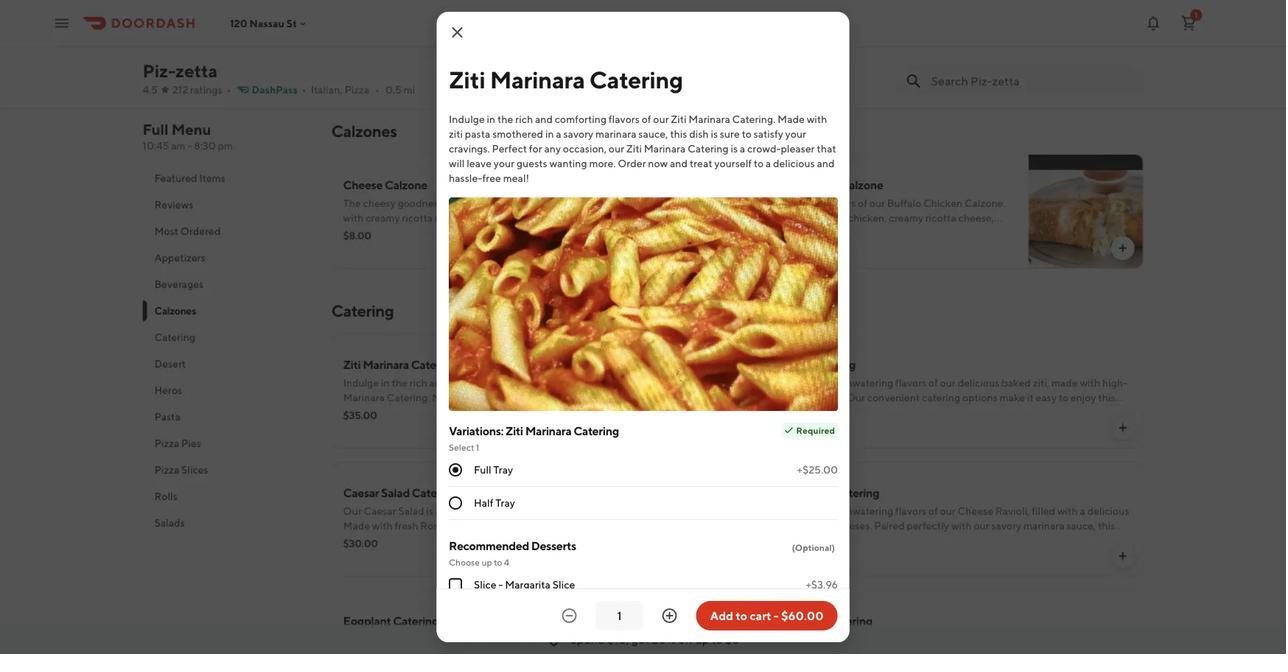 Task type: describe. For each thing, give the bounding box(es) containing it.
catering inside garden salad catering our garden salad features crisp romaine lettuce and a variety of pickled vegetables, creating a refreshing and nutritious option for your meal. enjoy th
[[827, 615, 873, 629]]

required
[[796, 425, 835, 436]]

20%
[[652, 633, 676, 647]]

margarita
[[505, 579, 550, 591]]

of inside indulge in the rich and comforting flavors of our ziti marinara catering. made with ziti pasta smothered in a savory marinara sauce, this dish is sure to satisfy your cravings. perfect for any occasion, our ziti marinara catering is a crowd-pleaser that will leave your guests wanting more. order now and treat yourself to a delicious and hassle-free meal!
[[642, 113, 651, 125]]

sure inside indulge in the rich and comforting flavors of our ziti marinara catering. made with ziti pasta smothered in a savory marinara sauce, this dish is sure to satisfy your cravings. perfect for any occasion, our ziti marinara catering is a crowd-pleaser that will leave your guests wanting more. order now and treat yourself to a delicious and hassle-free meal!
[[720, 128, 740, 140]]

calzone inside cheese calzone the cheesy goodness of our cheese calzone, loaded with creamy ricotta cheese and gooey mozzarella. baked to perfection, this savory treat is a must-try for all cheese lovers. order now and satisfy your cravings!
[[385, 178, 428, 192]]

creamy inside cheese ravioli catering indulge in the mouthwatering flavors of our cheese ravioli, filled with a delicious blend of creamy cheeses. paired perfectly with our savory marinara sauce, this classic italian dish is sure to satisfy your cravings. add our cheese ravioli to your cart now and elevate your next meal!
[[796, 520, 830, 532]]

make
[[1000, 392, 1026, 404]]

slice - margarita slice
[[474, 579, 575, 591]]

our inside "baked ziti catering indulge in the mouthwatering flavors of our delicious baked ziti, made with high- quality ingredients. our convenient catering options make it easy to enjoy this classic italian dish at your next event. order now and treat your guests to a memorable culinary experience!"
[[847, 392, 866, 404]]

Half Tray radio
[[449, 497, 462, 510]]

1 vertical spatial garden
[[776, 634, 811, 646]]

in inside cheese ravioli catering indulge in the mouthwatering flavors of our cheese ravioli, filled with a delicious blend of creamy cheeses. paired perfectly with our savory marinara sauce, this classic italian dish is sure to satisfy your cravings. add our cheese ravioli to your cart now and elevate your next meal!
[[793, 505, 802, 518]]

cravings!
[[537, 241, 580, 254]]

flavors for cheese ravioli catering
[[896, 505, 927, 518]]

catering inside button
[[154, 331, 195, 344]]

1 horizontal spatial up
[[696, 633, 710, 647]]

full for menu
[[143, 121, 169, 138]]

paired
[[875, 520, 905, 532]]

buffalo chicken calzone image
[[1029, 154, 1144, 269]]

satisfy inside indulge in the rich and comforting flavors of our ziti marinara catering. made with ziti pasta smothered in a savory marinara sauce, this dish is sure to satisfy your cravings. perfect for any occasion, our ziti marinara catering is a crowd-pleaser that will leave your guests wanting more. order now and treat yourself to a delicious and hassle-free meal!
[[754, 128, 783, 140]]

cart inside cheese ravioli catering indulge in the mouthwatering flavors of our cheese ravioli, filled with a delicious blend of creamy cheeses. paired perfectly with our savory marinara sauce, this classic italian dish is sure to satisfy your cravings. add our cheese ravioli to your cart now and elevate your next meal!
[[755, 550, 774, 562]]

2 calzone from the left
[[841, 178, 884, 192]]

0 horizontal spatial cheese
[[343, 241, 377, 254]]

1 vertical spatial ziti marinara catering
[[343, 358, 457, 372]]

a up yourself
[[740, 143, 745, 155]]

ratings
[[190, 84, 222, 96]]

rich
[[515, 113, 533, 125]]

$45.00
[[755, 410, 790, 422]]

0 vertical spatial pizza
[[345, 84, 370, 96]]

add to cart - $60.00
[[710, 609, 824, 623]]

decrease quantity by 1 image
[[561, 608, 578, 625]]

212
[[173, 84, 188, 96]]

120 nassau st
[[230, 17, 297, 29]]

0 vertical spatial garden
[[755, 615, 795, 629]]

pizza slices button
[[143, 457, 314, 484]]

1 vertical spatial ravioli
[[1059, 535, 1091, 547]]

half tray
[[474, 497, 515, 509]]

pleaser
[[781, 143, 815, 155]]

of inside garden salad catering our garden salad features crisp romaine lettuce and a variety of pickled vegetables, creating a refreshing and nutritious option for your meal. enjoy th
[[1043, 634, 1053, 646]]

$60.00
[[782, 609, 824, 623]]

rolls
[[154, 491, 178, 503]]

marinara inside indulge in the rich and comforting flavors of our ziti marinara catering. made with ziti pasta smothered in a savory marinara sauce, this dish is sure to satisfy your cravings. perfect for any occasion, our ziti marinara catering is a crowd-pleaser that will leave your guests wanting more. order now and treat yourself to a delicious and hassle-free meal!
[[595, 128, 636, 140]]

guests inside indulge in the rich and comforting flavors of our ziti marinara catering. made with ziti pasta smothered in a savory marinara sauce, this dish is sure to satisfy your cravings. perfect for any occasion, our ziti marinara catering is a crowd-pleaser that will leave your guests wanting more. order now and treat yourself to a delicious and hassle-free meal!
[[516, 157, 547, 170]]

select
[[449, 442, 474, 453]]

sure inside cheese ravioli catering indulge in the mouthwatering flavors of our cheese ravioli, filled with a delicious blend of creamy cheeses. paired perfectly with our savory marinara sauce, this classic italian dish is sure to satisfy your cravings. add our cheese ravioli to your cart now and elevate your next meal!
[[850, 535, 870, 547]]

piz-
[[143, 60, 176, 81]]

this inside indulge in the rich and comforting flavors of our ziti marinara catering. made with ziti pasta smothered in a savory marinara sauce, this dish is sure to satisfy your cravings. perfect for any occasion, our ziti marinara catering is a crowd-pleaser that will leave your guests wanting more. order now and treat yourself to a delicious and hassle-free meal!
[[670, 128, 687, 140]]

with inside cheese calzone the cheesy goodness of our cheese calzone, loaded with creamy ricotta cheese and gooey mozzarella. baked to perfection, this savory treat is a must-try for all cheese lovers. order now and satisfy your cravings!
[[343, 212, 364, 224]]

cheese down the filled
[[1021, 535, 1057, 547]]

snapple image
[[617, 0, 732, 89]]

savory inside cheese ravioli catering indulge in the mouthwatering flavors of our cheese ravioli, filled with a delicious blend of creamy cheeses. paired perfectly with our savory marinara sauce, this classic italian dish is sure to satisfy your cravings. add our cheese ravioli to your cart now and elevate your next meal!
[[992, 520, 1022, 532]]

pizza slices
[[154, 464, 208, 476]]

cheese up blend
[[755, 486, 795, 500]]

ordered
[[181, 225, 221, 237]]

catering inside "baked ziti catering indulge in the mouthwatering flavors of our delicious baked ziti, made with high- quality ingredients. our convenient catering options make it easy to enjoy this classic italian dish at your next event. order now and treat your guests to a memorable culinary experience!"
[[810, 358, 856, 372]]

get
[[632, 633, 650, 647]]

a inside cheese ravioli catering indulge in the mouthwatering flavors of our cheese ravioli, filled with a delicious blend of creamy cheeses. paired perfectly with our savory marinara sauce, this classic italian dish is sure to satisfy your cravings. add our cheese ravioli to your cart now and elevate your next meal!
[[1080, 505, 1086, 518]]

slices
[[181, 464, 208, 476]]

1 horizontal spatial cheese
[[435, 212, 468, 224]]

indulge for baked ziti catering
[[755, 377, 791, 389]]

salads button
[[143, 510, 314, 537]]

mouthwatering for cheese ravioli catering
[[822, 505, 894, 518]]

1 inside variations: ziti marinara catering select 1
[[476, 442, 479, 453]]

vegetables,
[[755, 648, 809, 655]]

items
[[199, 172, 225, 184]]

pasta button
[[143, 404, 314, 431]]

choose
[[449, 557, 480, 568]]

add to cart - $60.00 button
[[696, 602, 838, 631]]

cheese up 'the'
[[343, 178, 383, 192]]

garden salad catering our garden salad features crisp romaine lettuce and a variety of pickled vegetables, creating a refreshing and nutritious option for your meal. enjoy th
[[755, 615, 1119, 655]]

am
[[171, 140, 186, 152]]

spend $15, get 20% off up to $5
[[570, 633, 740, 647]]

mouthwatering for baked ziti catering
[[822, 377, 894, 389]]

calzone,
[[512, 197, 553, 209]]

ziti inside "baked ziti catering indulge in the mouthwatering flavors of our delicious baked ziti, made with high- quality ingredients. our convenient catering options make it easy to enjoy this classic italian dish at your next event. order now and treat your guests to a memorable culinary experience!"
[[791, 358, 808, 372]]

ziti marinara catering image
[[617, 334, 732, 449]]

quality
[[755, 392, 787, 404]]

$2.30
[[343, 35, 370, 47]]

$10.00
[[755, 230, 789, 242]]

heros
[[154, 385, 182, 397]]

and inside cheese ravioli catering indulge in the mouthwatering flavors of our cheese ravioli, filled with a delicious blend of creamy cheeses. paired perfectly with our savory marinara sauce, this classic italian dish is sure to satisfy your cravings. add our cheese ravioli to your cart now and elevate your next meal!
[[798, 550, 815, 562]]

italian for ravioli
[[788, 535, 817, 547]]

salad for caesar
[[381, 486, 410, 500]]

guests inside "baked ziti catering indulge in the mouthwatering flavors of our delicious baked ziti, made with high- quality ingredients. our convenient catering options make it easy to enjoy this classic italian dish at your next event. order now and treat your guests to a memorable culinary experience!"
[[1049, 407, 1079, 419]]

most ordered button
[[143, 218, 314, 245]]

caesar salad catering image
[[617, 462, 732, 577]]

pm
[[218, 140, 233, 152]]

easy
[[1036, 392, 1057, 404]]

1 slice from the left
[[474, 579, 496, 591]]

features
[[841, 634, 880, 646]]

a down crowd-
[[766, 157, 771, 170]]

caesar
[[343, 486, 379, 500]]

120
[[230, 17, 247, 29]]

treat inside cheese calzone the cheesy goodness of our cheese calzone, loaded with creamy ricotta cheese and gooey mozzarella. baked to perfection, this savory treat is a must-try for all cheese lovers. order now and satisfy your cravings!
[[492, 227, 515, 239]]

salad for garden
[[797, 615, 825, 629]]

ricotta
[[402, 212, 433, 224]]

featured items button
[[143, 165, 314, 192]]

gooey
[[490, 212, 519, 224]]

loaded
[[555, 197, 588, 209]]

full for tray
[[474, 464, 491, 476]]

in inside "baked ziti catering indulge in the mouthwatering flavors of our delicious baked ziti, made with high- quality ingredients. our convenient catering options make it easy to enjoy this classic italian dish at your next event. order now and treat your guests to a memorable culinary experience!"
[[793, 377, 802, 389]]

catering button
[[143, 324, 314, 351]]

memorable
[[755, 421, 809, 434]]

wanting
[[549, 157, 587, 170]]

meal! inside cheese ravioli catering indulge in the mouthwatering flavors of our cheese ravioli, filled with a delicious blend of creamy cheeses. paired perfectly with our savory marinara sauce, this classic italian dish is sure to satisfy your cravings. add our cheese ravioli to your cart now and elevate your next meal!
[[900, 550, 926, 562]]

sauce, inside indulge in the rich and comforting flavors of our ziti marinara catering. made with ziti pasta smothered in a savory marinara sauce, this dish is sure to satisfy your cravings. perfect for any occasion, our ziti marinara catering is a crowd-pleaser that will leave your guests wanting more. order now and treat yourself to a delicious and hassle-free meal!
[[638, 128, 668, 140]]

the for baked
[[804, 377, 820, 389]]

cheese calzone the cheesy goodness of our cheese calzone, loaded with creamy ricotta cheese and gooey mozzarella. baked to perfection, this savory treat is a must-try for all cheese lovers. order now and satisfy your cravings!
[[343, 178, 602, 254]]

italian for ziti
[[788, 407, 817, 419]]

meal! inside indulge in the rich and comforting flavors of our ziti marinara catering. made with ziti pasta smothered in a savory marinara sauce, this dish is sure to satisfy your cravings. perfect for any occasion, our ziti marinara catering is a crowd-pleaser that will leave your guests wanting more. order now and treat yourself to a delicious and hassle-free meal!
[[503, 172, 529, 184]]

featured
[[154, 172, 197, 184]]

made
[[1052, 377, 1078, 389]]

must-
[[533, 227, 561, 239]]

flavors inside indulge in the rich and comforting flavors of our ziti marinara catering. made with ziti pasta smothered in a savory marinara sauce, this dish is sure to satisfy your cravings. perfect for any occasion, our ziti marinara catering is a crowd-pleaser that will leave your guests wanting more. order now and treat yourself to a delicious and hassle-free meal!
[[609, 113, 640, 125]]

baked inside "baked ziti catering indulge in the mouthwatering flavors of our delicious baked ziti, made with high- quality ingredients. our convenient catering options make it easy to enjoy this classic italian dish at your next event. order now and treat your guests to a memorable culinary experience!"
[[755, 358, 789, 372]]

ziti,
[[1033, 377, 1050, 389]]

cheese calzone image
[[617, 154, 732, 269]]

dish inside indulge in the rich and comforting flavors of our ziti marinara catering. made with ziti pasta smothered in a savory marinara sauce, this dish is sure to satisfy your cravings. perfect for any occasion, our ziti marinara catering is a crowd-pleaser that will leave your guests wanting more. order now and treat yourself to a delicious and hassle-free meal!
[[689, 128, 709, 140]]

featured items
[[154, 172, 225, 184]]

ziti marinara catering dialog
[[437, 12, 850, 655]]

the for cheese
[[804, 505, 820, 518]]

a inside "baked ziti catering indulge in the mouthwatering flavors of our delicious baked ziti, made with high- quality ingredients. our convenient catering options make it easy to enjoy this classic italian dish at your next event. order now and treat your guests to a memorable culinary experience!"
[[1093, 407, 1099, 419]]

goodness
[[398, 197, 443, 209]]

baked ziti catering indulge in the mouthwatering flavors of our delicious baked ziti, made with high- quality ingredients. our convenient catering options make it easy to enjoy this classic italian dish at your next event. order now and treat your guests to a memorable culinary experience!
[[755, 358, 1128, 434]]

full tray
[[474, 464, 513, 476]]

cheese left ravioli,
[[958, 505, 994, 518]]

- inside full menu 10:45 am - 8:30 pm
[[188, 140, 192, 152]]

enjoy
[[1071, 392, 1097, 404]]

catering inside cheese ravioli catering indulge in the mouthwatering flavors of our cheese ravioli, filled with a delicious blend of creamy cheeses. paired perfectly with our savory marinara sauce, this classic italian dish is sure to satisfy your cravings. add our cheese ravioli to your cart now and elevate your next meal!
[[834, 486, 880, 500]]

with right the filled
[[1058, 505, 1078, 518]]

convenient
[[868, 392, 920, 404]]

1 inside 1 button
[[1195, 11, 1198, 19]]

options
[[963, 392, 998, 404]]

treat inside indulge in the rich and comforting flavors of our ziti marinara catering. made with ziti pasta smothered in a savory marinara sauce, this dish is sure to satisfy your cravings. perfect for any occasion, our ziti marinara catering is a crowd-pleaser that will leave your guests wanting more. order now and treat yourself to a delicious and hassle-free meal!
[[690, 157, 712, 170]]

now inside "baked ziti catering indulge in the mouthwatering flavors of our delicious baked ziti, made with high- quality ingredients. our convenient catering options make it easy to enjoy this classic italian dish at your next event. order now and treat your guests to a memorable culinary experience!"
[[959, 407, 979, 419]]

to inside cheese calzone the cheesy goodness of our cheese calzone, loaded with creamy ricotta cheese and gooey mozzarella. baked to perfection, this savory treat is a must-try for all cheese lovers. order now and satisfy your cravings!
[[375, 227, 385, 239]]

close ziti marinara catering image
[[449, 24, 466, 41]]

classic for cheese
[[755, 535, 786, 547]]

recommended desserts group
[[449, 538, 838, 655]]

buffalo
[[755, 178, 793, 192]]

ziti marinara catering inside dialog
[[449, 66, 683, 93]]

cheese up gooey on the left top of the page
[[474, 197, 510, 209]]

flavors for baked ziti catering
[[896, 377, 927, 389]]

a up any
[[556, 128, 561, 140]]

to inside button
[[736, 609, 748, 623]]

all
[[591, 227, 602, 239]]

appetizers button
[[143, 245, 314, 271]]

most
[[154, 225, 178, 237]]

Item Search search field
[[932, 73, 1132, 89]]

2 slice from the left
[[552, 579, 575, 591]]

in up any
[[545, 128, 554, 140]]

4.5
[[143, 84, 158, 96]]

cravings. inside indulge in the rich and comforting flavors of our ziti marinara catering. made with ziti pasta smothered in a savory marinara sauce, this dish is sure to satisfy your cravings. perfect for any occasion, our ziti marinara catering is a crowd-pleaser that will leave your guests wanting more. order now and treat yourself to a delicious and hassle-free meal!
[[449, 143, 490, 155]]

8:30
[[194, 140, 216, 152]]

cart inside button
[[750, 609, 772, 623]]

caesar salad catering
[[343, 486, 457, 500]]

with inside "baked ziti catering indulge in the mouthwatering flavors of our delicious baked ziti, made with high- quality ingredients. our convenient catering options make it easy to enjoy this classic italian dish at your next event. order now and treat your guests to a memorable culinary experience!"
[[1080, 377, 1101, 389]]

marinara inside cheese ravioli catering indulge in the mouthwatering flavors of our cheese ravioli, filled with a delicious blend of creamy cheeses. paired perfectly with our savory marinara sauce, this classic italian dish is sure to satisfy your cravings. add our cheese ravioli to your cart now and elevate your next meal!
[[1024, 520, 1065, 532]]

italian, pizza • 0.5 mi
[[311, 84, 415, 96]]

enjoy
[[1074, 648, 1101, 655]]

ziti inside variations: ziti marinara catering select 1
[[505, 424, 523, 438]]

reviews
[[154, 199, 193, 211]]

up inside recommended desserts choose up to 4
[[481, 557, 492, 568]]

our inside garden salad catering our garden salad features crisp romaine lettuce and a variety of pickled vegetables, creating a refreshing and nutritious option for your meal. enjoy th
[[755, 634, 774, 646]]

delicious inside indulge in the rich and comforting flavors of our ziti marinara catering. made with ziti pasta smothered in a savory marinara sauce, this dish is sure to satisfy your cravings. perfect for any occasion, our ziti marinara catering is a crowd-pleaser that will leave your guests wanting more. order now and treat yourself to a delicious and hassle-free meal!
[[773, 157, 815, 170]]

order inside "baked ziti catering indulge in the mouthwatering flavors of our delicious baked ziti, made with high- quality ingredients. our convenient catering options make it easy to enjoy this classic italian dish at your next event. order now and treat your guests to a memorable culinary experience!"
[[929, 407, 957, 419]]

off
[[678, 633, 693, 647]]

zetta
[[176, 60, 218, 81]]

piz-zetta
[[143, 60, 218, 81]]

smothered
[[492, 128, 543, 140]]

of inside "baked ziti catering indulge in the mouthwatering flavors of our delicious baked ziti, made with high- quality ingredients. our convenient catering options make it easy to enjoy this classic italian dish at your next event. order now and treat your guests to a memorable culinary experience!"
[[929, 377, 938, 389]]

dashpass •
[[252, 84, 306, 96]]

leave
[[467, 157, 491, 170]]

for inside cheese calzone the cheesy goodness of our cheese calzone, loaded with creamy ricotta cheese and gooey mozzarella. baked to perfection, this savory treat is a must-try for all cheese lovers. order now and satisfy your cravings!
[[576, 227, 589, 239]]

chicken
[[796, 178, 839, 192]]

culinary
[[811, 421, 848, 434]]

the inside indulge in the rich and comforting flavors of our ziti marinara catering. made with ziti pasta smothered in a savory marinara sauce, this dish is sure to satisfy your cravings. perfect for any occasion, our ziti marinara catering is a crowd-pleaser that will leave your guests wanting more. order now and treat yourself to a delicious and hassle-free meal!
[[497, 113, 513, 125]]

pasta
[[154, 411, 180, 423]]

at
[[841, 407, 850, 419]]

increase quantity by 1 image
[[661, 608, 679, 625]]

made
[[778, 113, 805, 125]]

next inside cheese ravioli catering indulge in the mouthwatering flavors of our cheese ravioli, filled with a delicious blend of creamy cheeses. paired perfectly with our savory marinara sauce, this classic italian dish is sure to satisfy your cravings. add our cheese ravioli to your cart now and elevate your next meal!
[[877, 550, 898, 562]]



Task type: locate. For each thing, give the bounding box(es) containing it.
order down catering
[[929, 407, 957, 419]]

delicious up options
[[958, 377, 1000, 389]]

now
[[648, 157, 668, 170], [441, 241, 461, 254], [959, 407, 979, 419], [776, 550, 796, 562]]

2 classic from the top
[[755, 535, 786, 547]]

a left the must-
[[526, 227, 531, 239]]

mouthwatering
[[822, 377, 894, 389], [822, 505, 894, 518]]

salad
[[381, 486, 410, 500], [797, 615, 825, 629], [813, 634, 839, 646]]

0 vertical spatial cheese
[[435, 212, 468, 224]]

classic inside "baked ziti catering indulge in the mouthwatering flavors of our delicious baked ziti, made with high- quality ingredients. our convenient catering options make it easy to enjoy this classic italian dish at your next event. order now and treat your guests to a memorable culinary experience!"
[[755, 407, 786, 419]]

lovers.
[[379, 241, 409, 254]]

1 horizontal spatial order
[[618, 157, 646, 170]]

1 horizontal spatial meal!
[[900, 550, 926, 562]]

1 vertical spatial cravings.
[[938, 535, 979, 547]]

2 horizontal spatial order
[[929, 407, 957, 419]]

creamy up (optional)
[[796, 520, 830, 532]]

cheese ravioli catering indulge in the mouthwatering flavors of our cheese ravioli, filled with a delicious blend of creamy cheeses. paired perfectly with our savory marinara sauce, this classic italian dish is sure to satisfy your cravings. add our cheese ravioli to your cart now and elevate your next meal!
[[755, 486, 1130, 562]]

a up option
[[1002, 634, 1007, 646]]

comforting
[[555, 113, 606, 125]]

cheese
[[435, 212, 468, 224], [343, 241, 377, 254]]

1 items, open order cart image
[[1180, 14, 1198, 32]]

next down paired
[[877, 550, 898, 562]]

guests down any
[[516, 157, 547, 170]]

with up enjoy
[[1080, 377, 1101, 389]]

reviews button
[[143, 192, 314, 218]]

1 vertical spatial treat
[[492, 227, 515, 239]]

italian up +$3.96
[[788, 535, 817, 547]]

slice up decrease quantity by 1 icon
[[552, 579, 575, 591]]

ingredients.
[[790, 392, 845, 404]]

blend
[[755, 520, 782, 532]]

1 horizontal spatial treat
[[690, 157, 712, 170]]

2 vertical spatial pizza
[[154, 464, 179, 476]]

is inside cheese ravioli catering indulge in the mouthwatering flavors of our cheese ravioli, filled with a delicious blend of creamy cheeses. paired perfectly with our savory marinara sauce, this classic italian dish is sure to satisfy your cravings. add our cheese ravioli to your cart now and elevate your next meal!
[[841, 535, 848, 547]]

1 vertical spatial dish
[[819, 407, 839, 419]]

1 vertical spatial guests
[[1049, 407, 1079, 419]]

sure down catering. in the right of the page
[[720, 128, 740, 140]]

pizza for pizza pies
[[154, 438, 179, 450]]

hassle-
[[449, 172, 482, 184]]

pizza up rolls
[[154, 464, 179, 476]]

mouthwatering up the at
[[822, 377, 894, 389]]

italian inside cheese ravioli catering indulge in the mouthwatering flavors of our cheese ravioli, filled with a delicious blend of creamy cheeses. paired perfectly with our savory marinara sauce, this classic italian dish is sure to satisfy your cravings. add our cheese ravioli to your cart now and elevate your next meal!
[[788, 535, 817, 547]]

of right blend
[[784, 520, 794, 532]]

3 • from the left
[[375, 84, 380, 96]]

this inside cheese calzone the cheesy goodness of our cheese calzone, loaded with creamy ricotta cheese and gooey mozzarella. baked to perfection, this savory treat is a must-try for all cheese lovers. order now and satisfy your cravings!
[[441, 227, 458, 239]]

pizza
[[345, 84, 370, 96], [154, 438, 179, 450], [154, 464, 179, 476]]

delicious down pleaser
[[773, 157, 815, 170]]

None checkbox
[[449, 579, 462, 592]]

2 vertical spatial flavors
[[896, 505, 927, 518]]

baked inside cheese calzone the cheesy goodness of our cheese calzone, loaded with creamy ricotta cheese and gooey mozzarella. baked to perfection, this savory treat is a must-try for all cheese lovers. order now and satisfy your cravings!
[[343, 227, 373, 239]]

1 vertical spatial up
[[696, 633, 710, 647]]

italian,
[[311, 84, 343, 96]]

0 vertical spatial sauce,
[[638, 128, 668, 140]]

2 vertical spatial -
[[774, 609, 779, 623]]

pizza inside button
[[154, 438, 179, 450]]

high-
[[1103, 377, 1128, 389]]

guests down easy
[[1049, 407, 1079, 419]]

catering
[[589, 66, 683, 93], [688, 143, 729, 155], [331, 302, 394, 321], [154, 331, 195, 344], [411, 358, 457, 372], [810, 358, 856, 372], [573, 424, 619, 438], [412, 486, 457, 500], [834, 486, 880, 500], [393, 615, 439, 629], [827, 615, 873, 629]]

cravings. down perfectly
[[938, 535, 979, 547]]

option
[[976, 648, 1007, 655]]

1 vertical spatial indulge
[[755, 377, 791, 389]]

0 horizontal spatial up
[[481, 557, 492, 568]]

marinara inside variations: ziti marinara catering select 1
[[525, 424, 571, 438]]

satisfy
[[754, 128, 783, 140], [483, 241, 512, 254], [884, 535, 913, 547]]

tray for half tray
[[495, 497, 515, 509]]

satisfy down gooey on the left top of the page
[[483, 241, 512, 254]]

0 vertical spatial up
[[481, 557, 492, 568]]

$35.00
[[343, 410, 377, 422]]

will
[[449, 157, 464, 170]]

lettuce
[[947, 634, 980, 646]]

a down enjoy
[[1093, 407, 1099, 419]]

indulge for cheese ravioli catering
[[755, 505, 791, 518]]

1 vertical spatial baked
[[755, 358, 789, 372]]

1 calzone from the left
[[385, 178, 428, 192]]

order down the perfection,
[[411, 241, 439, 254]]

1 right notification bell image
[[1195, 11, 1198, 19]]

1 • from the left
[[227, 84, 231, 96]]

calzone right the chicken
[[841, 178, 884, 192]]

up right off
[[696, 633, 710, 647]]

classic inside cheese ravioli catering indulge in the mouthwatering flavors of our cheese ravioli, filled with a delicious blend of creamy cheeses. paired perfectly with our savory marinara sauce, this classic italian dish is sure to satisfy your cravings. add our cheese ravioli to your cart now and elevate your next meal!
[[755, 535, 786, 547]]

0 horizontal spatial ravioli
[[797, 486, 832, 500]]

catering inside variations: ziti marinara catering select 1
[[573, 424, 619, 438]]

1 italian from the top
[[788, 407, 817, 419]]

1 horizontal spatial satisfy
[[754, 128, 783, 140]]

notification bell image
[[1145, 14, 1163, 32]]

crowd-
[[747, 143, 781, 155]]

0 vertical spatial meal!
[[503, 172, 529, 184]]

1 vertical spatial cheese
[[343, 241, 377, 254]]

our up the at
[[847, 392, 866, 404]]

order inside indulge in the rich and comforting flavors of our ziti marinara catering. made with ziti pasta smothered in a savory marinara sauce, this dish is sure to satisfy your cravings. perfect for any occasion, our ziti marinara catering is a crowd-pleaser that will leave your guests wanting more. order now and treat yourself to a delicious and hassle-free meal!
[[618, 157, 646, 170]]

1 classic from the top
[[755, 407, 786, 419]]

of right "comforting"
[[642, 113, 651, 125]]

0 horizontal spatial meal!
[[503, 172, 529, 184]]

now inside indulge in the rich and comforting flavors of our ziti marinara catering. made with ziti pasta smothered in a savory marinara sauce, this dish is sure to satisfy your cravings. perfect for any occasion, our ziti marinara catering is a crowd-pleaser that will leave your guests wanting more. order now and treat yourself to a delicious and hassle-free meal!
[[648, 157, 668, 170]]

of up meal. on the right of page
[[1043, 634, 1053, 646]]

slice
[[474, 579, 496, 591], [552, 579, 575, 591]]

classic
[[755, 407, 786, 419], [755, 535, 786, 547]]

1 vertical spatial pizza
[[154, 438, 179, 450]]

italian inside "baked ziti catering indulge in the mouthwatering flavors of our delicious baked ziti, made with high- quality ingredients. our convenient catering options make it easy to enjoy this classic italian dish at your next event. order now and treat your guests to a memorable culinary experience!"
[[788, 407, 817, 419]]

in up ingredients.
[[793, 377, 802, 389]]

1 horizontal spatial baked
[[755, 358, 789, 372]]

classic down blend
[[755, 535, 786, 547]]

2 horizontal spatial for
[[1009, 648, 1022, 655]]

2 horizontal spatial savory
[[992, 520, 1022, 532]]

and inside "baked ziti catering indulge in the mouthwatering flavors of our delicious baked ziti, made with high- quality ingredients. our convenient catering options make it easy to enjoy this classic italian dish at your next event. order now and treat your guests to a memorable culinary experience!"
[[981, 407, 999, 419]]

add inside button
[[710, 609, 734, 623]]

calzones down the beverages
[[154, 305, 196, 317]]

0 vertical spatial delicious
[[773, 157, 815, 170]]

pickled
[[1055, 634, 1089, 646]]

of right goodness
[[445, 197, 454, 209]]

2 horizontal spatial satisfy
[[884, 535, 913, 547]]

1 horizontal spatial calzones
[[331, 122, 397, 141]]

flavors right "comforting"
[[609, 113, 640, 125]]

delicious inside cheese ravioli catering indulge in the mouthwatering flavors of our cheese ravioli, filled with a delicious blend of creamy cheeses. paired perfectly with our savory marinara sauce, this classic italian dish is sure to satisfy your cravings. add our cheese ravioli to your cart now and elevate your next meal!
[[1088, 505, 1130, 518]]

1 horizontal spatial calzone
[[841, 178, 884, 192]]

perfect
[[492, 143, 527, 155]]

sauce, inside cheese ravioli catering indulge in the mouthwatering flavors of our cheese ravioli, filled with a delicious blend of creamy cheeses. paired perfectly with our savory marinara sauce, this classic italian dish is sure to satisfy your cravings. add our cheese ravioli to your cart now and elevate your next meal!
[[1067, 520, 1097, 532]]

a
[[556, 128, 561, 140], [740, 143, 745, 155], [766, 157, 771, 170], [526, 227, 531, 239], [1093, 407, 1099, 419], [1080, 505, 1086, 518], [1002, 634, 1007, 646], [852, 648, 857, 655]]

2 vertical spatial for
[[1009, 648, 1022, 655]]

italian
[[788, 407, 817, 419], [788, 535, 817, 547]]

ziti
[[449, 128, 463, 140]]

dish for cheese
[[819, 535, 839, 547]]

a right the filled
[[1080, 505, 1086, 518]]

in up (optional)
[[793, 505, 802, 518]]

0 horizontal spatial guests
[[516, 157, 547, 170]]

order inside cheese calzone the cheesy goodness of our cheese calzone, loaded with creamy ricotta cheese and gooey mozzarella. baked to perfection, this savory treat is a must-try for all cheese lovers. order now and satisfy your cravings!
[[411, 241, 439, 254]]

for left all at the top left of page
[[576, 227, 589, 239]]

the up (optional)
[[804, 505, 820, 518]]

cart down blend
[[755, 550, 774, 562]]

with down 'the'
[[343, 212, 364, 224]]

cart up the vegetables,
[[750, 609, 772, 623]]

it
[[1028, 392, 1034, 404]]

a down features
[[852, 648, 857, 655]]

1 horizontal spatial 1
[[1195, 11, 1198, 19]]

a inside cheese calzone the cheesy goodness of our cheese calzone, loaded with creamy ricotta cheese and gooey mozzarella. baked to perfection, this savory treat is a must-try for all cheese lovers. order now and satisfy your cravings!
[[526, 227, 531, 239]]

satisfy inside cheese calzone the cheesy goodness of our cheese calzone, loaded with creamy ricotta cheese and gooey mozzarella. baked to perfection, this savory treat is a must-try for all cheese lovers. order now and satisfy your cravings!
[[483, 241, 512, 254]]

1 horizontal spatial marinara
[[1024, 520, 1065, 532]]

open menu image
[[53, 14, 71, 32]]

to
[[742, 128, 752, 140], [754, 157, 763, 170], [375, 227, 385, 239], [1059, 392, 1069, 404], [1081, 407, 1091, 419], [872, 535, 881, 547], [1093, 535, 1103, 547], [494, 557, 502, 568], [736, 609, 748, 623], [712, 633, 723, 647]]

dish inside "baked ziti catering indulge in the mouthwatering flavors of our delicious baked ziti, made with high- quality ingredients. our convenient catering options make it easy to enjoy this classic italian dish at your next event. order now and treat your guests to a memorable culinary experience!"
[[819, 407, 839, 419]]

with right made
[[807, 113, 827, 125]]

satisfy for cheese ravioli catering
[[884, 535, 913, 547]]

desert button
[[143, 351, 314, 378]]

our up the vegetables,
[[755, 634, 774, 646]]

1 vertical spatial calzones
[[154, 305, 196, 317]]

mouthwatering up cheeses.
[[822, 505, 894, 518]]

spend
[[570, 633, 605, 647]]

• for 212 ratings •
[[227, 84, 231, 96]]

120 nassau st button
[[230, 17, 309, 29]]

with inside indulge in the rich and comforting flavors of our ziti marinara catering. made with ziti pasta smothered in a savory marinara sauce, this dish is sure to satisfy your cravings. perfect for any occasion, our ziti marinara catering is a crowd-pleaser that will leave your guests wanting more. order now and treat yourself to a delicious and hassle-free meal!
[[807, 113, 827, 125]]

now right more.
[[648, 157, 668, 170]]

filled
[[1032, 505, 1056, 518]]

1 vertical spatial add
[[710, 609, 734, 623]]

our
[[847, 392, 866, 404], [755, 634, 774, 646]]

1 vertical spatial creamy
[[796, 520, 830, 532]]

•
[[227, 84, 231, 96], [302, 84, 306, 96], [375, 84, 380, 96]]

2 vertical spatial treat
[[1001, 407, 1024, 419]]

2 italian from the top
[[788, 535, 817, 547]]

slice down choose
[[474, 579, 496, 591]]

ziti marinara catering up $35.00
[[343, 358, 457, 372]]

0 horizontal spatial treat
[[492, 227, 515, 239]]

0 vertical spatial marinara
[[595, 128, 636, 140]]

1 vertical spatial mouthwatering
[[822, 505, 894, 518]]

2 vertical spatial salad
[[813, 634, 839, 646]]

italian down ingredients.
[[788, 407, 817, 419]]

2 horizontal spatial delicious
[[1088, 505, 1130, 518]]

flavors inside "baked ziti catering indulge in the mouthwatering flavors of our delicious baked ziti, made with high- quality ingredients. our convenient catering options make it easy to enjoy this classic italian dish at your next event. order now and treat your guests to a memorable culinary experience!"
[[896, 377, 927, 389]]

1 vertical spatial our
[[755, 634, 774, 646]]

cheesy
[[363, 197, 396, 209]]

full down select
[[474, 464, 491, 476]]

1 vertical spatial marinara
[[1024, 520, 1065, 532]]

baked up the quality
[[755, 358, 789, 372]]

cheese
[[343, 178, 383, 192], [474, 197, 510, 209], [755, 486, 795, 500], [958, 505, 994, 518], [1021, 535, 1057, 547]]

2 vertical spatial dish
[[819, 535, 839, 547]]

• for italian, pizza • 0.5 mi
[[375, 84, 380, 96]]

sure down cheeses.
[[850, 535, 870, 547]]

1 horizontal spatial for
[[576, 227, 589, 239]]

treat down gooey on the left top of the page
[[492, 227, 515, 239]]

tray right half
[[495, 497, 515, 509]]

0 horizontal spatial marinara
[[595, 128, 636, 140]]

baked
[[343, 227, 373, 239], [755, 358, 789, 372]]

cheeses.
[[832, 520, 873, 532]]

1 vertical spatial delicious
[[958, 377, 1000, 389]]

creamy inside cheese calzone the cheesy goodness of our cheese calzone, loaded with creamy ricotta cheese and gooey mozzarella. baked to perfection, this savory treat is a must-try for all cheese lovers. order now and satisfy your cravings!
[[366, 212, 400, 224]]

0 vertical spatial baked
[[343, 227, 373, 239]]

delicious inside "baked ziti catering indulge in the mouthwatering flavors of our delicious baked ziti, made with high- quality ingredients. our convenient catering options make it easy to enjoy this classic italian dish at your next event. order now and treat your guests to a memorable culinary experience!"
[[958, 377, 1000, 389]]

for down variety
[[1009, 648, 1022, 655]]

- inside button
[[774, 609, 779, 623]]

next inside "baked ziti catering indulge in the mouthwatering flavors of our delicious baked ziti, made with high- quality ingredients. our convenient catering options make it easy to enjoy this classic italian dish at your next event. order now and treat your guests to a memorable culinary experience!"
[[875, 407, 896, 419]]

perfection,
[[387, 227, 439, 239]]

our inside cheese calzone the cheesy goodness of our cheese calzone, loaded with creamy ricotta cheese and gooey mozzarella. baked to perfection, this savory treat is a must-try for all cheese lovers. order now and satisfy your cravings!
[[457, 197, 472, 209]]

the up ingredients.
[[804, 377, 820, 389]]

treat left yourself
[[690, 157, 712, 170]]

now down blend
[[776, 550, 796, 562]]

meal! down perfectly
[[900, 550, 926, 562]]

catering inside indulge in the rich and comforting flavors of our ziti marinara catering. made with ziti pasta smothered in a savory marinara sauce, this dish is sure to satisfy your cravings. perfect for any occasion, our ziti marinara catering is a crowd-pleaser that will leave your guests wanting more. order now and treat yourself to a delicious and hassle-free meal!
[[688, 143, 729, 155]]

1 vertical spatial 1
[[476, 442, 479, 453]]

0 horizontal spatial -
[[188, 140, 192, 152]]

any
[[544, 143, 561, 155]]

212 ratings •
[[173, 84, 231, 96]]

savory down hassle-
[[460, 227, 490, 239]]

0 vertical spatial 1
[[1195, 11, 1198, 19]]

0 horizontal spatial savory
[[460, 227, 490, 239]]

- inside recommended desserts group
[[498, 579, 503, 591]]

0 horizontal spatial sauce,
[[638, 128, 668, 140]]

cravings. inside cheese ravioli catering indulge in the mouthwatering flavors of our cheese ravioli, filled with a delicious blend of creamy cheeses. paired perfectly with our savory marinara sauce, this classic italian dish is sure to satisfy your cravings. add our cheese ravioli to your cart now and elevate your next meal!
[[938, 535, 979, 547]]

cravings. down pasta
[[449, 143, 490, 155]]

now down goodness
[[441, 241, 461, 254]]

0 vertical spatial -
[[188, 140, 192, 152]]

2 vertical spatial the
[[804, 505, 820, 518]]

0 vertical spatial ziti marinara catering
[[449, 66, 683, 93]]

is inside cheese calzone the cheesy goodness of our cheese calzone, loaded with creamy ricotta cheese and gooey mozzarella. baked to perfection, this savory treat is a must-try for all cheese lovers. order now and satisfy your cravings!
[[517, 227, 524, 239]]

1 vertical spatial satisfy
[[483, 241, 512, 254]]

0 vertical spatial flavors
[[609, 113, 640, 125]]

- right am
[[188, 140, 192, 152]]

dish inside cheese ravioli catering indulge in the mouthwatering flavors of our cheese ravioli, filled with a delicious blend of creamy cheeses. paired perfectly with our savory marinara sauce, this classic italian dish is sure to satisfy your cravings. add our cheese ravioli to your cart now and elevate your next meal!
[[819, 535, 839, 547]]

full up the 10:45
[[143, 121, 169, 138]]

for inside indulge in the rich and comforting flavors of our ziti marinara catering. made with ziti pasta smothered in a savory marinara sauce, this dish is sure to satisfy your cravings. perfect for any occasion, our ziti marinara catering is a crowd-pleaser that will leave your guests wanting more. order now and treat yourself to a delicious and hassle-free meal!
[[529, 143, 542, 155]]

1 horizontal spatial our
[[847, 392, 866, 404]]

savory inside indulge in the rich and comforting flavors of our ziti marinara catering. made with ziti pasta smothered in a savory marinara sauce, this dish is sure to satisfy your cravings. perfect for any occasion, our ziti marinara catering is a crowd-pleaser that will leave your guests wanting more. order now and treat yourself to a delicious and hassle-free meal!
[[563, 128, 593, 140]]

flavors inside cheese ravioli catering indulge in the mouthwatering flavors of our cheese ravioli, filled with a delicious blend of creamy cheeses. paired perfectly with our savory marinara sauce, this classic italian dish is sure to satisfy your cravings. add our cheese ravioli to your cart now and elevate your next meal!
[[896, 505, 927, 518]]

marinara
[[595, 128, 636, 140], [1024, 520, 1065, 532]]

• left 0.5
[[375, 84, 380, 96]]

mouthwatering inside "baked ziti catering indulge in the mouthwatering flavors of our delicious baked ziti, made with high- quality ingredients. our convenient catering options make it easy to enjoy this classic italian dish at your next event. order now and treat your guests to a memorable culinary experience!"
[[822, 377, 894, 389]]

$8.00
[[343, 230, 371, 242]]

indulge in the rich and comforting flavors of our ziti marinara catering. made with ziti pasta smothered in a savory marinara sauce, this dish is sure to satisfy your cravings. perfect for any occasion, our ziti marinara catering is a crowd-pleaser that will leave your guests wanting more. order now and treat yourself to a delicious and hassle-free meal!
[[449, 113, 836, 184]]

beverages
[[154, 278, 204, 291]]

sauce,
[[638, 128, 668, 140], [1067, 520, 1097, 532]]

+$3.96
[[806, 579, 838, 591]]

1 horizontal spatial •
[[302, 84, 306, 96]]

with right perfectly
[[952, 520, 972, 532]]

now inside cheese calzone the cheesy goodness of our cheese calzone, loaded with creamy ricotta cheese and gooey mozzarella. baked to perfection, this savory treat is a must-try for all cheese lovers. order now and satisfy your cravings!
[[441, 241, 461, 254]]

try
[[561, 227, 574, 239]]

0 horizontal spatial our
[[755, 634, 774, 646]]

treat down make
[[1001, 407, 1024, 419]]

1 horizontal spatial guests
[[1049, 407, 1079, 419]]

of up perfectly
[[929, 505, 938, 518]]

None radio
[[449, 464, 462, 477]]

flavors up perfectly
[[896, 505, 927, 518]]

indulge inside "baked ziti catering indulge in the mouthwatering flavors of our delicious baked ziti, made with high- quality ingredients. our convenient catering options make it easy to enjoy this classic italian dish at your next event. order now and treat your guests to a memorable culinary experience!"
[[755, 377, 791, 389]]

beverages button
[[143, 271, 314, 298]]

0 vertical spatial add
[[981, 535, 1002, 547]]

baked down 'the'
[[343, 227, 373, 239]]

0 horizontal spatial •
[[227, 84, 231, 96]]

1 horizontal spatial full
[[474, 464, 491, 476]]

the left rich
[[497, 113, 513, 125]]

0 horizontal spatial calzone
[[385, 178, 428, 192]]

• right ratings
[[227, 84, 231, 96]]

0 horizontal spatial order
[[411, 241, 439, 254]]

$40.00
[[755, 538, 791, 550]]

0 vertical spatial order
[[618, 157, 646, 170]]

creamy
[[366, 212, 400, 224], [796, 520, 830, 532]]

classic for baked
[[755, 407, 786, 419]]

add down ravioli,
[[981, 535, 1002, 547]]

indulge inside indulge in the rich and comforting flavors of our ziti marinara catering. made with ziti pasta smothered in a savory marinara sauce, this dish is sure to satisfy your cravings. perfect for any occasion, our ziti marinara catering is a crowd-pleaser that will leave your guests wanting more. order now and treat yourself to a delicious and hassle-free meal!
[[449, 113, 485, 125]]

variety
[[1010, 634, 1041, 646]]

1 vertical spatial full
[[474, 464, 491, 476]]

calzones down italian, pizza • 0.5 mi on the left of the page
[[331, 122, 397, 141]]

to inside recommended desserts choose up to 4
[[494, 557, 502, 568]]

ravioli,
[[996, 505, 1030, 518]]

the inside cheese ravioli catering indulge in the mouthwatering flavors of our cheese ravioli, filled with a delicious blend of creamy cheeses. paired perfectly with our savory marinara sauce, this classic italian dish is sure to satisfy your cravings. add our cheese ravioli to your cart now and elevate your next meal!
[[804, 505, 820, 518]]

up down recommended
[[481, 557, 492, 568]]

1 button
[[1175, 8, 1204, 38]]

this inside "baked ziti catering indulge in the mouthwatering flavors of our delicious baked ziti, made with high- quality ingredients. our convenient catering options make it easy to enjoy this classic italian dish at your next event. order now and treat your guests to a memorable culinary experience!"
[[1099, 392, 1116, 404]]

your inside cheese calzone the cheesy goodness of our cheese calzone, loaded with creamy ricotta cheese and gooey mozzarella. baked to perfection, this savory treat is a must-try for all cheese lovers. order now and satisfy your cravings!
[[514, 241, 535, 254]]

our inside "baked ziti catering indulge in the mouthwatering flavors of our delicious baked ziti, made with high- quality ingredients. our convenient catering options make it easy to enjoy this classic italian dish at your next event. order now and treat your guests to a memorable culinary experience!"
[[940, 377, 956, 389]]

in up pasta
[[487, 113, 495, 125]]

none checkbox inside recommended desserts group
[[449, 579, 462, 592]]

Current quantity is 1 number field
[[605, 608, 634, 625]]

this inside cheese ravioli catering indulge in the mouthwatering flavors of our cheese ravioli, filled with a delicious blend of creamy cheeses. paired perfectly with our savory marinara sauce, this classic italian dish is sure to satisfy your cravings. add our cheese ravioli to your cart now and elevate your next meal!
[[1099, 520, 1116, 532]]

st
[[287, 17, 297, 29]]

$15,
[[607, 633, 629, 647]]

meal.
[[1047, 648, 1072, 655]]

add inside cheese ravioli catering indulge in the mouthwatering flavors of our cheese ravioli, filled with a delicious blend of creamy cheeses. paired perfectly with our savory marinara sauce, this classic italian dish is sure to satisfy your cravings. add our cheese ravioli to your cart now and elevate your next meal!
[[981, 535, 1002, 547]]

cravings.
[[449, 143, 490, 155], [938, 535, 979, 547]]

0 horizontal spatial satisfy
[[483, 241, 512, 254]]

mozzarella.
[[521, 212, 574, 224]]

for inside garden salad catering our garden salad features crisp romaine lettuce and a variety of pickled vegetables, creating a refreshing and nutritious option for your meal. enjoy th
[[1009, 648, 1022, 655]]

add item to cart image
[[705, 243, 717, 254], [1117, 243, 1129, 254], [1117, 422, 1129, 434], [1117, 551, 1129, 563]]

1 vertical spatial classic
[[755, 535, 786, 547]]

eggplant catering
[[343, 615, 439, 629]]

of inside cheese calzone the cheesy goodness of our cheese calzone, loaded with creamy ricotta cheese and gooey mozzarella. baked to perfection, this savory treat is a must-try for all cheese lovers. order now and satisfy your cravings!
[[445, 197, 454, 209]]

full inside variations: ziti marinara catering group
[[474, 464, 491, 476]]

satisfy for cheese calzone
[[483, 241, 512, 254]]

mouthwatering inside cheese ravioli catering indulge in the mouthwatering flavors of our cheese ravioli, filled with a delicious blend of creamy cheeses. paired perfectly with our savory marinara sauce, this classic italian dish is sure to satisfy your cravings. add our cheese ravioli to your cart now and elevate your next meal!
[[822, 505, 894, 518]]

0 horizontal spatial cravings.
[[449, 143, 490, 155]]

indulge up the quality
[[755, 377, 791, 389]]

add up $5
[[710, 609, 734, 623]]

cheese left "lovers."
[[343, 241, 377, 254]]

marinara
[[490, 66, 585, 93], [689, 113, 730, 125], [644, 143, 686, 155], [363, 358, 409, 372], [525, 424, 571, 438]]

now inside cheese ravioli catering indulge in the mouthwatering flavors of our cheese ravioli, filled with a delicious blend of creamy cheeses. paired perfectly with our savory marinara sauce, this classic italian dish is sure to satisfy your cravings. add our cheese ravioli to your cart now and elevate your next meal!
[[776, 550, 796, 562]]

now down options
[[959, 407, 979, 419]]

classic down the quality
[[755, 407, 786, 419]]

1 mouthwatering from the top
[[822, 377, 894, 389]]

recommended desserts choose up to 4
[[449, 539, 576, 568]]

savory inside cheese calzone the cheesy goodness of our cheese calzone, loaded with creamy ricotta cheese and gooey mozzarella. baked to perfection, this savory treat is a must-try for all cheese lovers. order now and satisfy your cravings!
[[460, 227, 490, 239]]

cheese right 'ricotta'
[[435, 212, 468, 224]]

0 horizontal spatial creamy
[[366, 212, 400, 224]]

indulge inside cheese ravioli catering indulge in the mouthwatering flavors of our cheese ravioli, filled with a delicious blend of creamy cheeses. paired perfectly with our savory marinara sauce, this classic italian dish is sure to satisfy your cravings. add our cheese ravioli to your cart now and elevate your next meal!
[[755, 505, 791, 518]]

1 horizontal spatial slice
[[552, 579, 575, 591]]

variations: ziti marinara catering group
[[449, 423, 838, 521]]

1 horizontal spatial cravings.
[[938, 535, 979, 547]]

0 horizontal spatial for
[[529, 143, 542, 155]]

- left "margarita"
[[498, 579, 503, 591]]

1 horizontal spatial savory
[[563, 128, 593, 140]]

pizza inside button
[[154, 464, 179, 476]]

2 vertical spatial satisfy
[[884, 535, 913, 547]]

your inside garden salad catering our garden salad features crisp romaine lettuce and a variety of pickled vegetables, creating a refreshing and nutritious option for your meal. enjoy th
[[1024, 648, 1045, 655]]

eggplant catering image
[[617, 591, 732, 655]]

order right more.
[[618, 157, 646, 170]]

pizza for pizza slices
[[154, 464, 179, 476]]

recommended
[[449, 539, 529, 553]]

savory down "comforting"
[[563, 128, 593, 140]]

occasion,
[[563, 143, 606, 155]]

ziti marinara catering up "comforting"
[[449, 66, 683, 93]]

0 horizontal spatial add
[[710, 609, 734, 623]]

1 vertical spatial sure
[[850, 535, 870, 547]]

0 vertical spatial tray
[[493, 464, 513, 476]]

- left $60.00
[[774, 609, 779, 623]]

0 vertical spatial classic
[[755, 407, 786, 419]]

tray for full tray
[[493, 464, 513, 476]]

delicious
[[773, 157, 815, 170], [958, 377, 1000, 389], [1088, 505, 1130, 518]]

0 vertical spatial guests
[[516, 157, 547, 170]]

(optional)
[[792, 543, 835, 553]]

0 horizontal spatial delicious
[[773, 157, 815, 170]]

2 vertical spatial savory
[[992, 520, 1022, 532]]

pies
[[181, 438, 201, 450]]

1 vertical spatial next
[[877, 550, 898, 562]]

most ordered
[[154, 225, 221, 237]]

catering.
[[732, 113, 776, 125]]

savory
[[563, 128, 593, 140], [460, 227, 490, 239], [992, 520, 1022, 532]]

satisfy down paired
[[884, 535, 913, 547]]

perfectly
[[907, 520, 950, 532]]

calzone up goodness
[[385, 178, 428, 192]]

savory down ravioli,
[[992, 520, 1022, 532]]

flavors up convenient
[[896, 377, 927, 389]]

2 vertical spatial delicious
[[1088, 505, 1130, 518]]

1 vertical spatial italian
[[788, 535, 817, 547]]

dish for baked
[[819, 407, 839, 419]]

treat inside "baked ziti catering indulge in the mouthwatering flavors of our delicious baked ziti, made with high- quality ingredients. our convenient catering options make it easy to enjoy this classic italian dish at your next event. order now and treat your guests to a memorable culinary experience!"
[[1001, 407, 1024, 419]]

marinara down the filled
[[1024, 520, 1065, 532]]

satisfy up crowd-
[[754, 128, 783, 140]]

2 • from the left
[[302, 84, 306, 96]]

1 vertical spatial -
[[498, 579, 503, 591]]

0 vertical spatial mouthwatering
[[822, 377, 894, 389]]

indulge up blend
[[755, 505, 791, 518]]

• left 'italian,'
[[302, 84, 306, 96]]

full inside full menu 10:45 am - 8:30 pm
[[143, 121, 169, 138]]

next
[[875, 407, 896, 419], [877, 550, 898, 562]]

1 horizontal spatial ravioli
[[1059, 535, 1091, 547]]

2 vertical spatial indulge
[[755, 505, 791, 518]]

2 mouthwatering from the top
[[822, 505, 894, 518]]



Task type: vqa. For each thing, say whether or not it's contained in the screenshot.
"Nutritious"
yes



